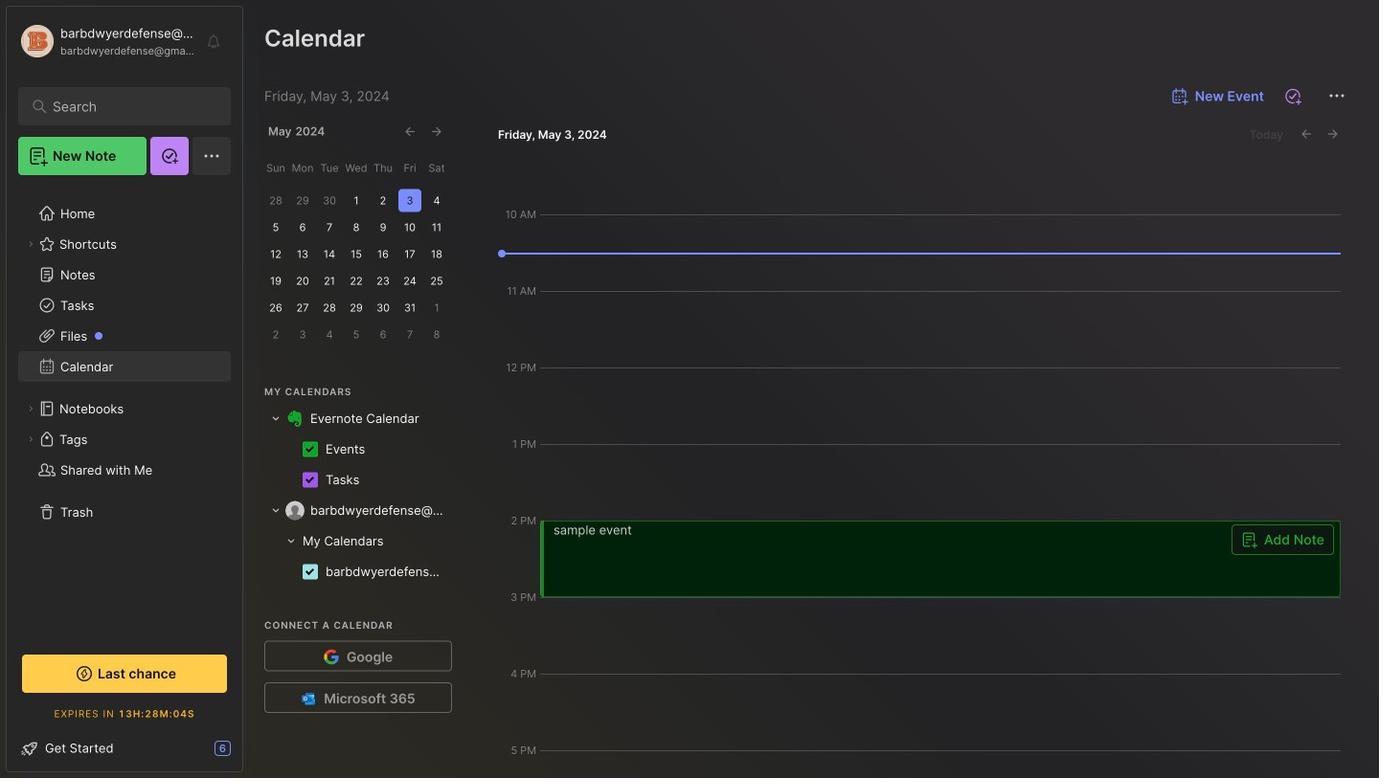 Task type: vqa. For each thing, say whether or not it's contained in the screenshot.
the bottommost Arrow icon
yes



Task type: describe. For each thing, give the bounding box(es) containing it.
6 row from the top
[[264, 557, 448, 588]]

1 row from the top
[[264, 404, 448, 435]]

2 row from the top
[[264, 435, 448, 465]]

arrow image
[[270, 414, 282, 425]]

cell down select308 'checkbox'
[[310, 502, 448, 521]]

Select307 checkbox
[[303, 442, 318, 458]]

main element
[[0, 0, 249, 779]]

3 row from the top
[[264, 465, 448, 496]]

expand tags image
[[25, 434, 36, 445]]

1 grid from the top
[[264, 404, 448, 496]]

5 row from the top
[[264, 527, 448, 557]]

cell for second row from the bottom of the page
[[297, 532, 384, 552]]



Task type: locate. For each thing, give the bounding box(es) containing it.
grid
[[264, 404, 448, 496], [264, 496, 448, 588]]

cell for 6th row
[[326, 563, 448, 582]]

1 horizontal spatial arrow image
[[285, 536, 297, 548]]

new task image
[[1284, 87, 1303, 106]]

cell for 3rd row from the top of the page
[[326, 471, 367, 490]]

tree
[[7, 187, 242, 634]]

2024 field
[[292, 124, 325, 139]]

row group
[[264, 527, 448, 588]]

arrow image for 2nd grid from the bottom of the page
[[270, 506, 282, 517]]

Account field
[[18, 22, 195, 60]]

row
[[264, 404, 448, 435], [264, 435, 448, 465], [264, 465, 448, 496], [264, 496, 448, 527], [264, 527, 448, 557], [264, 557, 448, 588]]

May field
[[264, 124, 292, 139]]

more actions image
[[1326, 84, 1349, 107]]

cell for second row
[[326, 440, 373, 460]]

cell up select304 'checkbox'
[[297, 532, 384, 552]]

cell
[[310, 410, 423, 429], [326, 440, 373, 460], [326, 471, 367, 490], [310, 502, 448, 521], [297, 532, 384, 552], [326, 563, 448, 582]]

4 row from the top
[[264, 496, 448, 527]]

1 vertical spatial arrow image
[[285, 536, 297, 548]]

0 horizontal spatial arrow image
[[270, 506, 282, 517]]

Select308 checkbox
[[303, 473, 318, 488]]

None search field
[[53, 95, 205, 118]]

Select304 checkbox
[[303, 565, 318, 580]]

0 vertical spatial arrow image
[[270, 506, 282, 517]]

2 grid from the top
[[264, 496, 448, 588]]

sample event Event actions field
[[540, 521, 1341, 598]]

tree inside main 'element'
[[7, 187, 242, 634]]

More actions field
[[1318, 77, 1356, 116]]

cell up select307 checkbox
[[310, 410, 423, 429]]

arrow image
[[270, 506, 282, 517], [285, 536, 297, 548]]

none search field inside main 'element'
[[53, 95, 205, 118]]

Search text field
[[53, 98, 205, 116]]

cell right select307 checkbox
[[326, 440, 373, 460]]

arrow image for 3rd row from the bottom
[[285, 536, 297, 548]]

Help and Learning task checklist field
[[7, 734, 242, 764]]

cell right select308 'checkbox'
[[326, 471, 367, 490]]

expand notebooks image
[[25, 403, 36, 415]]

click to collapse image
[[242, 743, 256, 766]]

cell right select304 'checkbox'
[[326, 563, 448, 582]]



